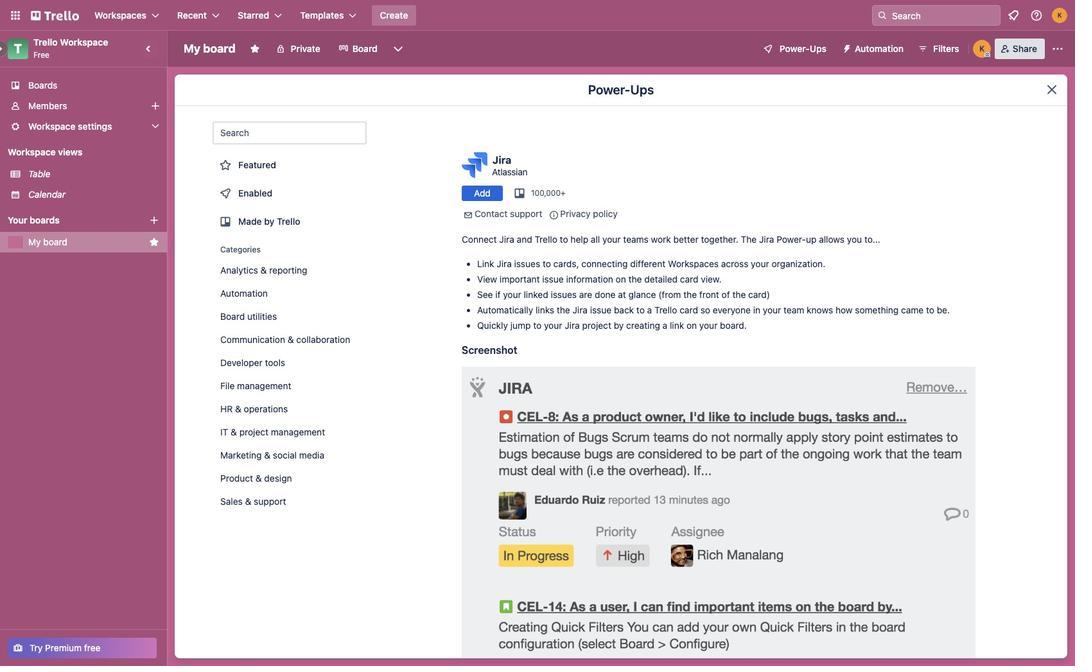 Task type: describe. For each thing, give the bounding box(es) containing it.
utilities
[[247, 311, 277, 322]]

members
[[28, 100, 67, 111]]

1 vertical spatial my
[[28, 236, 41, 247]]

open information menu image
[[1030, 9, 1043, 22]]

developer
[[220, 357, 263, 368]]

the up glance
[[629, 274, 642, 285]]

settings
[[78, 121, 112, 132]]

your right all
[[603, 234, 621, 245]]

screenshot
[[462, 344, 518, 356]]

marketing & social media link
[[213, 445, 367, 466]]

t link
[[8, 39, 28, 59]]

to left be.
[[926, 305, 935, 315]]

0 horizontal spatial issues
[[514, 258, 540, 269]]

contact support link
[[475, 208, 542, 219]]

& for sales
[[245, 496, 251, 507]]

be.
[[937, 305, 950, 315]]

hr & operations link
[[213, 399, 367, 420]]

1 vertical spatial issue
[[590, 305, 612, 315]]

design
[[264, 473, 292, 484]]

show menu image
[[1052, 42, 1065, 55]]

product & design
[[220, 473, 292, 484]]

boards
[[28, 80, 57, 91]]

my inside text field
[[184, 42, 201, 55]]

trello right the and
[[535, 234, 558, 245]]

it & project management
[[220, 427, 325, 437]]

workspace for views
[[8, 146, 56, 157]]

kendallparks02 (kendallparks02) image
[[1052, 8, 1068, 23]]

1 vertical spatial on
[[687, 320, 697, 331]]

workspace settings
[[28, 121, 112, 132]]

the right the of
[[733, 289, 746, 300]]

something
[[855, 305, 899, 315]]

automation button
[[837, 39, 912, 59]]

power-ups inside button
[[780, 43, 827, 54]]

team
[[784, 305, 805, 315]]

share button
[[995, 39, 1045, 59]]

your down links
[[544, 320, 562, 331]]

featured
[[238, 159, 276, 170]]

0 notifications image
[[1006, 8, 1021, 23]]

starred icon image
[[149, 237, 159, 247]]

1 horizontal spatial support
[[510, 208, 542, 219]]

sm image
[[548, 209, 560, 222]]

0 horizontal spatial support
[[254, 496, 286, 507]]

are
[[579, 289, 592, 300]]

board.
[[720, 320, 747, 331]]

quickly
[[477, 320, 508, 331]]

view
[[477, 274, 497, 285]]

premium
[[45, 642, 82, 653]]

workspace for settings
[[28, 121, 75, 132]]

free
[[84, 642, 101, 653]]

workspaces inside the link jira issues to cards, connecting different workspaces across your organization. view important issue information on the detailed card view. see if your linked issues are done at glance (from the front of the card) automatically links the jira issue back to a trello card so everyone in your team knows how something came to be. quickly jump to your jira project by creating a link on your board.
[[668, 258, 719, 269]]

developer tools link
[[213, 353, 367, 373]]

starred button
[[230, 5, 290, 26]]

your
[[8, 215, 27, 225]]

& for communication
[[288, 334, 294, 345]]

starred
[[238, 10, 269, 21]]

in
[[753, 305, 761, 315]]

board utilities link
[[213, 306, 367, 327]]

1 card from the top
[[680, 274, 699, 285]]

0 horizontal spatial power-ups
[[588, 82, 654, 97]]

0 horizontal spatial sm image
[[462, 209, 475, 222]]

analytics & reporting link
[[213, 260, 367, 281]]

important
[[500, 274, 540, 285]]

you
[[847, 234, 862, 245]]

allows
[[819, 234, 845, 245]]

t
[[14, 41, 22, 56]]

so
[[701, 305, 711, 315]]

card)
[[749, 289, 770, 300]]

my board link
[[28, 236, 144, 249]]

board inside text field
[[203, 42, 236, 55]]

your right in
[[763, 305, 781, 315]]

0 horizontal spatial ups
[[631, 82, 654, 97]]

everyone
[[713, 305, 751, 315]]

together.
[[701, 234, 739, 245]]

communication
[[220, 334, 285, 345]]

different
[[630, 258, 666, 269]]

0 vertical spatial management
[[237, 380, 291, 391]]

help
[[571, 234, 589, 245]]

1 horizontal spatial issues
[[551, 289, 577, 300]]

featured link
[[213, 152, 367, 178]]

of
[[722, 289, 730, 300]]

policy
[[593, 208, 618, 219]]

hr & operations
[[220, 403, 288, 414]]

free
[[33, 50, 49, 60]]

reporting
[[269, 265, 307, 276]]

to left cards,
[[543, 258, 551, 269]]

back of card jira section image
[[462, 367, 976, 666]]

project inside the link jira issues to cards, connecting different workspaces across your organization. view important issue information on the detailed card view. see if your linked issues are done at glance (from the front of the card) automatically links the jira issue back to a trello card so everyone in your team knows how something came to be. quickly jump to your jira project by creating a link on your board.
[[582, 320, 612, 331]]

enabled
[[238, 188, 272, 199]]

1 horizontal spatial a
[[663, 320, 668, 331]]

the left front
[[684, 289, 697, 300]]

privacy policy
[[560, 208, 618, 219]]

& for it
[[231, 427, 237, 437]]

& for product
[[256, 473, 262, 484]]

automation link
[[213, 283, 367, 304]]

views
[[58, 146, 82, 157]]

power- inside button
[[780, 43, 810, 54]]

done
[[595, 289, 616, 300]]

privacy policy link
[[560, 208, 618, 219]]

back to home image
[[31, 5, 79, 26]]

board link
[[331, 39, 385, 59]]

workspaces inside dropdown button
[[94, 10, 146, 21]]

Search text field
[[213, 121, 367, 145]]

categories
[[220, 245, 261, 254]]

star or unstar board image
[[250, 44, 260, 54]]

communication & collaboration
[[220, 334, 350, 345]]

connect jira and trello to help all your teams work better together. the jira power-up allows you to...
[[462, 234, 881, 245]]

recent
[[177, 10, 207, 21]]

private button
[[268, 39, 328, 59]]

hr
[[220, 403, 233, 414]]

templates
[[300, 10, 344, 21]]

collaboration
[[296, 334, 350, 345]]

board for board
[[353, 43, 378, 54]]

primary element
[[0, 0, 1075, 31]]

sm image inside automation button
[[837, 39, 855, 57]]

jump
[[511, 320, 531, 331]]

work
[[651, 234, 671, 245]]

my board inside text field
[[184, 42, 236, 55]]

knows
[[807, 305, 833, 315]]

information
[[566, 274, 613, 285]]

try
[[30, 642, 43, 653]]

add button
[[462, 186, 503, 201]]



Task type: locate. For each thing, give the bounding box(es) containing it.
contact
[[475, 208, 508, 219]]

0 horizontal spatial my
[[28, 236, 41, 247]]

trello workspace link
[[33, 37, 108, 48]]

board
[[353, 43, 378, 54], [220, 311, 245, 322]]

1 horizontal spatial board
[[203, 42, 236, 55]]

workspace down back to home image
[[60, 37, 108, 48]]

board utilities
[[220, 311, 277, 322]]

better
[[674, 234, 699, 245]]

0 vertical spatial on
[[616, 274, 626, 285]]

0 vertical spatial automation
[[855, 43, 904, 54]]

search image
[[878, 10, 888, 21]]

workspaces up view.
[[668, 258, 719, 269]]

product & design link
[[213, 468, 367, 489]]

automation inside button
[[855, 43, 904, 54]]

card left view.
[[680, 274, 699, 285]]

workspaces
[[94, 10, 146, 21], [668, 258, 719, 269]]

board left customize views icon
[[353, 43, 378, 54]]

0 horizontal spatial on
[[616, 274, 626, 285]]

1 horizontal spatial my
[[184, 42, 201, 55]]

0 horizontal spatial my board
[[28, 236, 67, 247]]

the right links
[[557, 305, 570, 315]]

your right if
[[503, 289, 522, 300]]

1 horizontal spatial by
[[614, 320, 624, 331]]

1 vertical spatial a
[[663, 320, 668, 331]]

on right link in the right of the page
[[687, 320, 697, 331]]

1 vertical spatial board
[[220, 311, 245, 322]]

view.
[[701, 274, 722, 285]]

1 vertical spatial card
[[680, 305, 698, 315]]

my board down the recent popup button
[[184, 42, 236, 55]]

trello inside the link jira issues to cards, connecting different workspaces across your organization. view important issue information on the detailed card view. see if your linked issues are done at glance (from the front of the card) automatically links the jira issue back to a trello card so everyone in your team knows how something came to be. quickly jump to your jira project by creating a link on your board.
[[655, 305, 677, 315]]

1 horizontal spatial board
[[353, 43, 378, 54]]

0 vertical spatial card
[[680, 274, 699, 285]]

& for marketing
[[264, 450, 270, 461]]

it
[[220, 427, 228, 437]]

& right the it
[[231, 427, 237, 437]]

to...
[[865, 234, 881, 245]]

0 horizontal spatial board
[[43, 236, 67, 247]]

to
[[560, 234, 568, 245], [543, 258, 551, 269], [637, 305, 645, 315], [926, 305, 935, 315], [533, 320, 542, 331]]

0 vertical spatial my board
[[184, 42, 236, 55]]

across
[[721, 258, 749, 269]]

social
[[273, 450, 297, 461]]

your
[[603, 234, 621, 245], [751, 258, 769, 269], [503, 289, 522, 300], [763, 305, 781, 315], [544, 320, 562, 331], [700, 320, 718, 331]]

sales
[[220, 496, 243, 507]]

add board image
[[149, 215, 159, 225]]

on up the at
[[616, 274, 626, 285]]

contact support
[[475, 208, 542, 219]]

& right sales
[[245, 496, 251, 507]]

members link
[[0, 96, 167, 116]]

detailed
[[645, 274, 678, 285]]

1 vertical spatial workspaces
[[668, 258, 719, 269]]

0 vertical spatial board
[[203, 42, 236, 55]]

1 vertical spatial board
[[43, 236, 67, 247]]

board left utilities
[[220, 311, 245, 322]]

made by trello
[[238, 216, 300, 227]]

0 vertical spatial project
[[582, 320, 612, 331]]

0 vertical spatial power-
[[780, 43, 810, 54]]

project down done
[[582, 320, 612, 331]]

0 vertical spatial by
[[264, 216, 275, 227]]

switch to… image
[[9, 9, 22, 22]]

ups
[[810, 43, 827, 54], [631, 82, 654, 97]]

sm image right the power-ups button
[[837, 39, 855, 57]]

at
[[618, 289, 626, 300]]

power-ups
[[780, 43, 827, 54], [588, 82, 654, 97]]

0 horizontal spatial workspaces
[[94, 10, 146, 21]]

issues up important
[[514, 258, 540, 269]]

workspaces button
[[87, 5, 167, 26]]

1 horizontal spatial on
[[687, 320, 697, 331]]

to right jump
[[533, 320, 542, 331]]

0 horizontal spatial a
[[647, 305, 652, 315]]

trello
[[33, 37, 58, 48], [277, 216, 300, 227], [535, 234, 558, 245], [655, 305, 677, 315]]

a
[[647, 305, 652, 315], [663, 320, 668, 331]]

workspace inside trello workspace free
[[60, 37, 108, 48]]

& down "board utilities" link
[[288, 334, 294, 345]]

& left design
[[256, 473, 262, 484]]

& right analytics
[[261, 265, 267, 276]]

your down the so
[[700, 320, 718, 331]]

project down hr & operations
[[239, 427, 269, 437]]

1 vertical spatial by
[[614, 320, 624, 331]]

kendallparks02 (kendallparks02) image
[[973, 40, 991, 58]]

0 vertical spatial sm image
[[837, 39, 855, 57]]

card
[[680, 274, 699, 285], [680, 305, 698, 315]]

Search field
[[888, 6, 1000, 25]]

sm image
[[837, 39, 855, 57], [462, 209, 475, 222]]

your right across
[[751, 258, 769, 269]]

1 vertical spatial my board
[[28, 236, 67, 247]]

enabled link
[[213, 181, 367, 206]]

customize views image
[[392, 42, 405, 55]]

1 horizontal spatial ups
[[810, 43, 827, 54]]

the
[[741, 234, 757, 245]]

this member is an admin of this board. image
[[985, 52, 990, 58]]

workspace down members
[[28, 121, 75, 132]]

1 vertical spatial issues
[[551, 289, 577, 300]]

100,000 +
[[531, 188, 566, 198]]

& for hr
[[235, 403, 241, 414]]

trello workspace free
[[33, 37, 108, 60]]

trello inside trello workspace free
[[33, 37, 58, 48]]

and
[[517, 234, 532, 245]]

1 horizontal spatial power-ups
[[780, 43, 827, 54]]

0 vertical spatial support
[[510, 208, 542, 219]]

by right the "made"
[[264, 216, 275, 227]]

my board down "boards"
[[28, 236, 67, 247]]

& right hr
[[235, 403, 241, 414]]

& left social
[[264, 450, 270, 461]]

power-ups button
[[754, 39, 835, 59]]

templates button
[[292, 5, 365, 26]]

0 vertical spatial workspace
[[60, 37, 108, 48]]

2 vertical spatial power-
[[777, 234, 806, 245]]

1 horizontal spatial workspaces
[[668, 258, 719, 269]]

issue
[[542, 274, 564, 285], [590, 305, 612, 315]]

0 vertical spatial my
[[184, 42, 201, 55]]

0 vertical spatial issues
[[514, 258, 540, 269]]

0 horizontal spatial project
[[239, 427, 269, 437]]

2 vertical spatial workspace
[[8, 146, 56, 157]]

& for analytics
[[261, 265, 267, 276]]

0 horizontal spatial issue
[[542, 274, 564, 285]]

workspace up table
[[8, 146, 56, 157]]

boards
[[30, 215, 60, 225]]

0 vertical spatial issue
[[542, 274, 564, 285]]

share
[[1013, 43, 1038, 54]]

1 vertical spatial power-ups
[[588, 82, 654, 97]]

support down design
[[254, 496, 286, 507]]

by down back
[[614, 320, 624, 331]]

trello down '(from' at the right top of the page
[[655, 305, 677, 315]]

1 horizontal spatial issue
[[590, 305, 612, 315]]

to down glance
[[637, 305, 645, 315]]

jira inside jira atlassian
[[493, 154, 512, 165]]

add
[[474, 188, 491, 199]]

to left help at top
[[560, 234, 568, 245]]

back
[[614, 305, 634, 315]]

board down "boards"
[[43, 236, 67, 247]]

sales & support link
[[213, 491, 367, 512]]

0 horizontal spatial by
[[264, 216, 275, 227]]

0 vertical spatial board
[[353, 43, 378, 54]]

0 horizontal spatial automation
[[220, 288, 268, 299]]

card left the so
[[680, 305, 698, 315]]

workspace navigation collapse icon image
[[140, 40, 158, 58]]

by inside made by trello link
[[264, 216, 275, 227]]

0 vertical spatial power-ups
[[780, 43, 827, 54]]

1 vertical spatial automation
[[220, 288, 268, 299]]

automation
[[855, 43, 904, 54], [220, 288, 268, 299]]

issues left are
[[551, 289, 577, 300]]

management down hr & operations link
[[271, 427, 325, 437]]

try premium free button
[[8, 638, 157, 658]]

board for board utilities
[[220, 311, 245, 322]]

workspace settings button
[[0, 116, 167, 137]]

workspaces up the workspace navigation collapse icon
[[94, 10, 146, 21]]

a left link in the right of the page
[[663, 320, 668, 331]]

see
[[477, 289, 493, 300]]

Board name text field
[[177, 39, 242, 59]]

my down your boards on the top left of page
[[28, 236, 41, 247]]

sm image down add button
[[462, 209, 475, 222]]

0 horizontal spatial board
[[220, 311, 245, 322]]

1 horizontal spatial automation
[[855, 43, 904, 54]]

workspace inside dropdown button
[[28, 121, 75, 132]]

management up operations
[[237, 380, 291, 391]]

1 vertical spatial ups
[[631, 82, 654, 97]]

calendar link
[[28, 188, 159, 201]]

1 vertical spatial sm image
[[462, 209, 475, 222]]

1 vertical spatial project
[[239, 427, 269, 437]]

developer tools
[[220, 357, 285, 368]]

table
[[28, 168, 50, 179]]

marketing & social media
[[220, 450, 324, 461]]

issue down done
[[590, 305, 612, 315]]

media
[[299, 450, 324, 461]]

operations
[[244, 403, 288, 414]]

project
[[582, 320, 612, 331], [239, 427, 269, 437]]

1 vertical spatial workspace
[[28, 121, 75, 132]]

creating
[[626, 320, 660, 331]]

0 vertical spatial workspaces
[[94, 10, 146, 21]]

1 horizontal spatial my board
[[184, 42, 236, 55]]

support up the and
[[510, 208, 542, 219]]

made
[[238, 216, 262, 227]]

1 horizontal spatial sm image
[[837, 39, 855, 57]]

1 horizontal spatial project
[[582, 320, 612, 331]]

my down recent
[[184, 42, 201, 55]]

trello down enabled link
[[277, 216, 300, 227]]

atlassian
[[492, 166, 528, 177]]

your boards with 1 items element
[[8, 213, 130, 228]]

calendar
[[28, 189, 66, 200]]

filters
[[933, 43, 960, 54]]

trello up free
[[33, 37, 58, 48]]

1 vertical spatial management
[[271, 427, 325, 437]]

by inside the link jira issues to cards, connecting different workspaces across your organization. view important issue information on the detailed card view. see if your linked issues are done at glance (from the front of the card) automatically links the jira issue back to a trello card so everyone in your team knows how something came to be. quickly jump to your jira project by creating a link on your board.
[[614, 320, 624, 331]]

workspace
[[60, 37, 108, 48], [28, 121, 75, 132], [8, 146, 56, 157]]

try premium free
[[30, 642, 101, 653]]

board left star or unstar board icon
[[203, 42, 236, 55]]

1 vertical spatial support
[[254, 496, 286, 507]]

workspace views
[[8, 146, 82, 157]]

(from
[[659, 289, 681, 300]]

all
[[591, 234, 600, 245]]

0 vertical spatial ups
[[810, 43, 827, 54]]

a up 'creating'
[[647, 305, 652, 315]]

1 vertical spatial power-
[[588, 82, 631, 97]]

issue down cards,
[[542, 274, 564, 285]]

automation down search icon
[[855, 43, 904, 54]]

automation up board utilities
[[220, 288, 268, 299]]

came
[[901, 305, 924, 315]]

ups inside button
[[810, 43, 827, 54]]

recent button
[[170, 5, 227, 26]]

issues
[[514, 258, 540, 269], [551, 289, 577, 300]]

if
[[495, 289, 501, 300]]

0 vertical spatial a
[[647, 305, 652, 315]]

tools
[[265, 357, 285, 368]]

connecting
[[582, 258, 628, 269]]

sales & support
[[220, 496, 286, 507]]

jira
[[493, 154, 512, 165], [499, 234, 515, 245], [759, 234, 774, 245], [497, 258, 512, 269], [573, 305, 588, 315], [565, 320, 580, 331]]

on
[[616, 274, 626, 285], [687, 320, 697, 331]]

&
[[261, 265, 267, 276], [288, 334, 294, 345], [235, 403, 241, 414], [231, 427, 237, 437], [264, 450, 270, 461], [256, 473, 262, 484], [245, 496, 251, 507]]

2 card from the top
[[680, 305, 698, 315]]

made by trello link
[[213, 209, 367, 234]]



Task type: vqa. For each thing, say whether or not it's contained in the screenshot.
right support
yes



